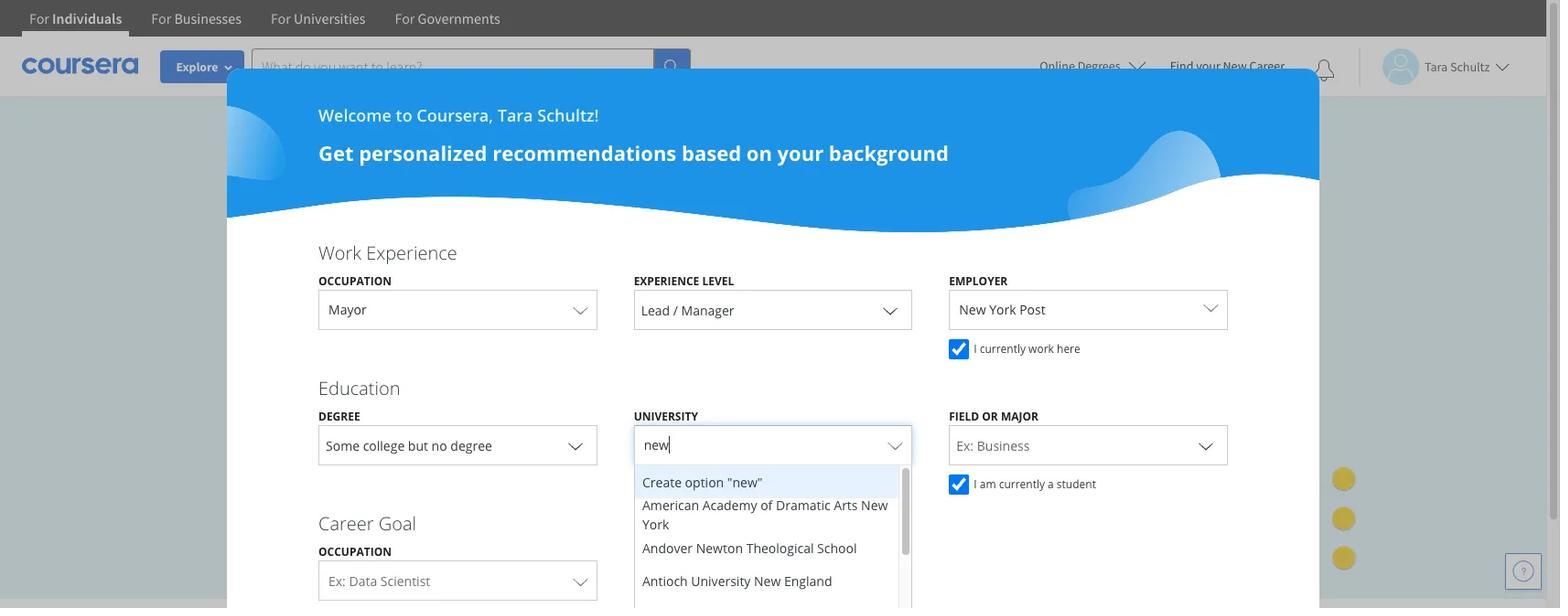 Task type: vqa. For each thing, say whether or not it's contained in the screenshot.
Newton
yes



Task type: describe. For each thing, give the bounding box(es) containing it.
background
[[829, 139, 949, 167]]

new down the theological
[[754, 573, 781, 590]]

ex: for ex: technology
[[644, 572, 661, 589]]

university inside row group
[[691, 573, 751, 590]]

money-
[[410, 495, 458, 513]]

find your new career
[[1170, 58, 1285, 74]]

7,000+
[[437, 256, 500, 284]]

chevron down image for experience level
[[880, 299, 902, 321]]

and
[[335, 289, 371, 316]]

get personalized recommendations based on your background
[[319, 139, 949, 167]]

for individuals
[[29, 9, 122, 27]]

create option "new" american academy of dramatic arts new york andover newton theological school
[[642, 474, 888, 557]]

University field
[[635, 426, 912, 466]]

start
[[279, 452, 310, 471]]

work experience
[[319, 241, 457, 265]]

chevron down image for degree
[[564, 435, 586, 457]]

scientist
[[381, 573, 430, 590]]

0 vertical spatial university
[[634, 409, 698, 425]]

academy
[[702, 497, 757, 514]]

ready
[[412, 289, 465, 316]]

/year
[[296, 495, 329, 513]]

career inside 'link'
[[1250, 58, 1285, 74]]

england
[[784, 573, 832, 590]]

arts
[[834, 497, 858, 514]]

for governments
[[395, 9, 500, 27]]

based
[[682, 139, 741, 167]]

career goal
[[319, 512, 416, 536]]

"new"
[[727, 474, 762, 491]]

14-
[[365, 495, 384, 513]]

find your new career link
[[1161, 55, 1294, 78]]

i am currently a student
[[974, 477, 1096, 492]]

student
[[1057, 477, 1096, 492]]

recommendations
[[493, 139, 677, 167]]

to inside the unlimited access to 7,000+ world-class courses, hands-on projects, and job-ready certificate programs—all included in your subscription
[[413, 256, 432, 284]]

unlimited
[[249, 256, 341, 284]]

welcome
[[319, 104, 392, 126]]

governments
[[418, 9, 500, 27]]

theological
[[746, 540, 814, 557]]

school
[[817, 540, 857, 557]]

projects,
[[249, 289, 330, 316]]

occupation for work
[[319, 274, 392, 289]]

ex: technology
[[644, 572, 733, 589]]

row group inside education element
[[635, 466, 898, 609]]

i for i am currently a student
[[974, 477, 977, 492]]

a
[[1048, 477, 1054, 492]]

career inside onboardingmodal dialog
[[319, 512, 374, 536]]

job-
[[376, 289, 412, 316]]

education element
[[300, 376, 1247, 609]]

work experience element
[[300, 241, 1247, 369]]

level
[[702, 274, 734, 289]]

york inside the create option "new" american academy of dramatic arts new york andover newton theological school
[[642, 516, 669, 534]]

Employer field
[[950, 290, 1227, 330]]

ex: data scientist
[[329, 573, 430, 590]]

I am currently a student checkbox
[[949, 475, 970, 495]]

I currently work here checkbox
[[949, 340, 970, 360]]

courses,
[[615, 256, 693, 284]]

guarantee
[[492, 495, 558, 513]]

class
[[565, 256, 610, 284]]

option
[[685, 474, 724, 491]]

trial
[[383, 452, 412, 471]]

subscription
[[298, 321, 413, 348]]

find
[[1170, 58, 1194, 74]]

i currently work here
[[974, 341, 1081, 357]]

data
[[349, 573, 377, 590]]

your inside the unlimited access to 7,000+ world-class courses, hands-on projects, and job-ready certificate programs—all included in your subscription
[[249, 321, 292, 348]]

degree
[[319, 409, 360, 425]]

programs—all
[[568, 289, 701, 316]]

new inside 'link'
[[1223, 58, 1247, 74]]

day inside 'button'
[[384, 495, 407, 513]]

experience level
[[634, 274, 734, 289]]

personalized
[[359, 139, 487, 167]]

businesses
[[174, 9, 242, 27]]

or
[[982, 409, 998, 425]]

7-
[[313, 452, 326, 471]]

currently inside work experience element
[[980, 341, 1026, 357]]

on inside onboardingmodal dialog
[[747, 139, 772, 167]]

new york post
[[959, 301, 1046, 319]]

for businesses
[[151, 9, 242, 27]]

anytime
[[371, 410, 424, 428]]

hands-
[[698, 256, 762, 284]]

get
[[319, 139, 354, 167]]

i for i currently work here
[[974, 341, 977, 357]]



Task type: locate. For each thing, give the bounding box(es) containing it.
am
[[980, 477, 996, 492]]

goal
[[379, 512, 416, 536]]

ex: down industry
[[644, 572, 661, 589]]

show notifications image
[[1313, 59, 1335, 81]]

0 horizontal spatial experience
[[366, 241, 457, 265]]

industry
[[634, 545, 689, 560]]

york
[[990, 301, 1016, 319], [642, 516, 669, 534]]

to up 'ready'
[[413, 256, 432, 284]]

day inside button
[[326, 452, 349, 471]]

your
[[1196, 58, 1221, 74], [778, 139, 824, 167], [249, 321, 292, 348]]

for for universities
[[271, 9, 291, 27]]

/month, cancel anytime
[[271, 410, 424, 428]]

individuals
[[52, 9, 122, 27]]

experience left level
[[634, 274, 700, 289]]

occupation up data
[[319, 545, 392, 560]]

work
[[1029, 341, 1054, 357]]

0 horizontal spatial ex:
[[329, 573, 346, 590]]

help center image
[[1513, 561, 1535, 583]]

universities
[[294, 9, 366, 27]]

field
[[949, 409, 980, 425]]

coursera,
[[417, 104, 493, 126]]

4 for from the left
[[395, 9, 415, 27]]

your right find
[[1196, 58, 1221, 74]]

education
[[319, 376, 401, 401]]

university
[[634, 409, 698, 425], [691, 573, 751, 590]]

new down employer
[[959, 301, 986, 319]]

occupation inside work experience element
[[319, 274, 392, 289]]

ex: for ex: data scientist
[[329, 573, 346, 590]]

dramatic
[[776, 497, 830, 514]]

occupation inside career goal element
[[319, 545, 392, 560]]

unlimited access to 7,000+ world-class courses, hands-on projects, and job-ready certificate programs—all included in your subscription
[[249, 256, 810, 348]]

andover
[[642, 540, 693, 557]]

university up create
[[634, 409, 698, 425]]

1 horizontal spatial ex:
[[644, 572, 661, 589]]

occupation up mayor
[[319, 274, 392, 289]]

day
[[326, 452, 349, 471], [384, 495, 407, 513]]

onboardingmodal dialog
[[0, 0, 1561, 609]]

2 i from the top
[[974, 477, 977, 492]]

1 vertical spatial occupation
[[319, 545, 392, 560]]

for left governments
[[395, 9, 415, 27]]

antioch university new england
[[642, 573, 832, 590]]

new inside the create option "new" american academy of dramatic arts new york andover newton theological school
[[861, 497, 888, 514]]

0 horizontal spatial chevron down image
[[564, 435, 586, 457]]

row group
[[635, 466, 898, 609]]

post
[[1020, 301, 1046, 319]]

i
[[974, 341, 977, 357], [974, 477, 977, 492]]

for universities
[[271, 9, 366, 27]]

career left goal
[[319, 512, 374, 536]]

currently left a
[[999, 477, 1045, 492]]

coursera image
[[22, 51, 138, 81]]

0 vertical spatial to
[[396, 104, 412, 126]]

for left individuals
[[29, 9, 49, 27]]

with
[[333, 495, 362, 513]]

banner navigation
[[15, 0, 515, 50]]

currently inside education element
[[999, 477, 1045, 492]]

new
[[1223, 58, 1247, 74], [959, 301, 986, 319], [861, 497, 888, 514], [754, 573, 781, 590]]

here
[[1057, 341, 1081, 357]]

1 i from the top
[[974, 341, 977, 357]]

0 vertical spatial occupation
[[319, 274, 392, 289]]

work
[[319, 241, 362, 265]]

to up personalized
[[396, 104, 412, 126]]

i right i currently work here checkbox
[[974, 341, 977, 357]]

1 vertical spatial to
[[413, 256, 432, 284]]

on
[[747, 139, 772, 167], [762, 256, 787, 284]]

0 vertical spatial on
[[747, 139, 772, 167]]

University text field
[[644, 429, 880, 465]]

2 vertical spatial your
[[249, 321, 292, 348]]

tara
[[498, 104, 533, 126]]

1 vertical spatial currently
[[999, 477, 1045, 492]]

included
[[707, 289, 787, 316]]

to inside onboardingmodal dialog
[[396, 104, 412, 126]]

world-
[[505, 256, 565, 284]]

certificate
[[471, 289, 563, 316]]

your inside 'link'
[[1196, 58, 1221, 74]]

start 7-day free trial
[[279, 452, 412, 471]]

1 horizontal spatial career
[[1250, 58, 1285, 74]]

mayor
[[329, 301, 367, 319]]

3 for from the left
[[271, 9, 291, 27]]

free
[[352, 452, 380, 471]]

ex: left data
[[329, 573, 346, 590]]

experience up job-
[[366, 241, 457, 265]]

of
[[760, 497, 772, 514]]

2 horizontal spatial your
[[1196, 58, 1221, 74]]

1 vertical spatial i
[[974, 477, 977, 492]]

0 vertical spatial career
[[1250, 58, 1285, 74]]

1 vertical spatial york
[[642, 516, 669, 534]]

your inside onboardingmodal dialog
[[778, 139, 824, 167]]

york down 'american'
[[642, 516, 669, 534]]

technology
[[665, 572, 733, 589]]

0 vertical spatial your
[[1196, 58, 1221, 74]]

chevron down image inside education element
[[564, 435, 586, 457]]

york inside work experience element
[[990, 301, 1016, 319]]

/month,
[[271, 410, 323, 428]]

1 for from the left
[[29, 9, 49, 27]]

cancel
[[327, 410, 367, 428]]

major
[[1001, 409, 1039, 425]]

your down projects,
[[249, 321, 292, 348]]

coursera plus image
[[249, 172, 528, 199]]

new inside work experience element
[[959, 301, 986, 319]]

schultz!
[[537, 104, 599, 126]]

1 occupation from the top
[[319, 274, 392, 289]]

1 horizontal spatial day
[[384, 495, 407, 513]]

york left post
[[990, 301, 1016, 319]]

career left show notifications image
[[1250, 58, 1285, 74]]

1 vertical spatial experience
[[634, 274, 700, 289]]

1 vertical spatial career
[[319, 512, 374, 536]]

1 horizontal spatial chevron down image
[[880, 299, 902, 321]]

newton
[[696, 540, 743, 557]]

0 vertical spatial experience
[[366, 241, 457, 265]]

your left 'background'
[[778, 139, 824, 167]]

0 vertical spatial chevron down image
[[880, 299, 902, 321]]

1 vertical spatial chevron down image
[[564, 435, 586, 457]]

career goal element
[[300, 512, 1247, 609]]

1 horizontal spatial york
[[990, 301, 1016, 319]]

on inside the unlimited access to 7,000+ world-class courses, hands-on projects, and job-ready certificate programs—all included in your subscription
[[762, 256, 787, 284]]

welcome to coursera, tara schultz!
[[319, 104, 599, 126]]

0 horizontal spatial york
[[642, 516, 669, 534]]

1 horizontal spatial experience
[[634, 274, 700, 289]]

2 for from the left
[[151, 9, 171, 27]]

employer
[[949, 274, 1008, 289]]

new right arts
[[861, 497, 888, 514]]

0 horizontal spatial your
[[249, 321, 292, 348]]

Occupation field
[[319, 290, 596, 330]]

currently
[[980, 341, 1026, 357], [999, 477, 1045, 492]]

on up included
[[762, 256, 787, 284]]

for for governments
[[395, 9, 415, 27]]

1 vertical spatial on
[[762, 256, 787, 284]]

university down newton
[[691, 573, 751, 590]]

0 horizontal spatial career
[[319, 512, 374, 536]]

occupation for career
[[319, 545, 392, 560]]

currently left work
[[980, 341, 1026, 357]]

1 vertical spatial day
[[384, 495, 407, 513]]

for left the businesses
[[151, 9, 171, 27]]

/year with 14-day money-back guarantee button
[[249, 494, 558, 514]]

for
[[29, 9, 49, 27], [151, 9, 171, 27], [271, 9, 291, 27], [395, 9, 415, 27]]

back
[[458, 495, 489, 513]]

0 vertical spatial york
[[990, 301, 1016, 319]]

for left universities at the left of page
[[271, 9, 291, 27]]

experience
[[366, 241, 457, 265], [634, 274, 700, 289]]

new right find
[[1223, 58, 1247, 74]]

start 7-day free trial button
[[249, 440, 441, 483]]

/year with 14-day money-back guarantee
[[296, 495, 558, 513]]

for for businesses
[[151, 9, 171, 27]]

0 vertical spatial currently
[[980, 341, 1026, 357]]

antioch
[[642, 573, 688, 590]]

chevron down image
[[880, 299, 902, 321], [564, 435, 586, 457]]

row group containing create option "new"
[[635, 466, 898, 609]]

None search field
[[252, 48, 691, 85]]

create
[[642, 474, 682, 491]]

0 horizontal spatial day
[[326, 452, 349, 471]]

american
[[642, 497, 699, 514]]

1 horizontal spatial your
[[778, 139, 824, 167]]

0 vertical spatial day
[[326, 452, 349, 471]]

2 occupation from the top
[[319, 545, 392, 560]]

chevron down image inside work experience element
[[880, 299, 902, 321]]

for for individuals
[[29, 9, 49, 27]]

career
[[1250, 58, 1285, 74], [319, 512, 374, 536]]

field or major
[[949, 409, 1039, 425]]

chevron down image
[[1195, 435, 1217, 457]]

on right based
[[747, 139, 772, 167]]

1 vertical spatial university
[[691, 573, 751, 590]]

0 vertical spatial i
[[974, 341, 977, 357]]

in
[[792, 289, 810, 316]]

ex:
[[644, 572, 661, 589], [329, 573, 346, 590]]

i left am
[[974, 477, 977, 492]]

1 vertical spatial your
[[778, 139, 824, 167]]



